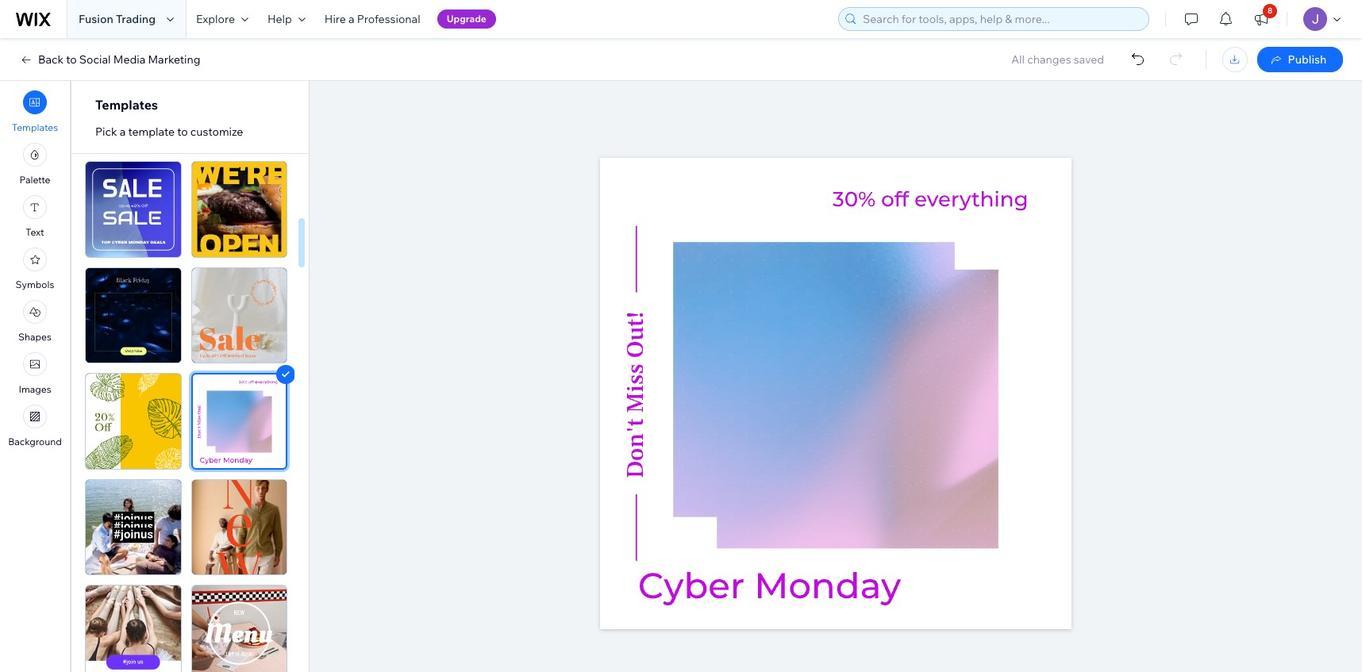 Task type: locate. For each thing, give the bounding box(es) containing it.
all
[[1012, 52, 1025, 67]]

menu containing templates
[[0, 86, 70, 452]]

symbols
[[16, 279, 54, 291]]

professional
[[357, 12, 420, 26]]

1 horizontal spatial to
[[177, 125, 188, 139]]

templates up pick
[[95, 97, 158, 113]]

a
[[349, 12, 355, 26], [120, 125, 126, 139]]

1 horizontal spatial templates
[[95, 97, 158, 113]]

to right back
[[66, 52, 77, 67]]

templates up palette button at the left
[[12, 121, 58, 133]]

0 horizontal spatial a
[[120, 125, 126, 139]]

palette button
[[19, 143, 50, 186]]

to right template
[[177, 125, 188, 139]]

a right pick
[[120, 125, 126, 139]]

pick
[[95, 125, 117, 139]]

hire
[[325, 12, 346, 26]]

all changes saved
[[1012, 52, 1104, 67]]

fusion trading
[[79, 12, 156, 26]]

palette
[[19, 174, 50, 186]]

shapes button
[[18, 300, 52, 343]]

0 horizontal spatial to
[[66, 52, 77, 67]]

0 vertical spatial a
[[349, 12, 355, 26]]

images
[[19, 383, 51, 395]]

images button
[[19, 352, 51, 395]]

1 vertical spatial to
[[177, 125, 188, 139]]

template
[[128, 125, 175, 139]]

back
[[38, 52, 64, 67]]

hire a professional link
[[315, 0, 430, 38]]

1 horizontal spatial a
[[349, 12, 355, 26]]

upgrade button
[[437, 10, 496, 29]]

back to social media marketing button
[[19, 52, 200, 67]]

0 vertical spatial to
[[66, 52, 77, 67]]

8 button
[[1244, 0, 1279, 38]]

menu
[[0, 86, 70, 452]]

to
[[66, 52, 77, 67], [177, 125, 188, 139]]

1 vertical spatial templates
[[12, 121, 58, 133]]

templates
[[95, 97, 158, 113], [12, 121, 58, 133]]

0 horizontal spatial templates
[[12, 121, 58, 133]]

a for professional
[[349, 12, 355, 26]]

help
[[268, 12, 292, 26]]

back to social media marketing
[[38, 52, 200, 67]]

1 vertical spatial a
[[120, 125, 126, 139]]

hire a professional
[[325, 12, 420, 26]]

saved
[[1074, 52, 1104, 67]]

a right hire
[[349, 12, 355, 26]]

pick a template to customize
[[95, 125, 243, 139]]

text button
[[23, 195, 47, 238]]



Task type: describe. For each thing, give the bounding box(es) containing it.
upgrade
[[447, 13, 487, 25]]

publish button
[[1257, 47, 1343, 72]]

8
[[1268, 6, 1273, 16]]

marketing
[[148, 52, 200, 67]]

help button
[[258, 0, 315, 38]]

customize
[[190, 125, 243, 139]]

shapes
[[18, 331, 52, 343]]

Search for tools, apps, help & more... field
[[858, 8, 1144, 30]]

0 vertical spatial templates
[[95, 97, 158, 113]]

symbols button
[[16, 248, 54, 291]]

templates button
[[12, 90, 58, 133]]

explore
[[196, 12, 235, 26]]

a for template
[[120, 125, 126, 139]]

publish
[[1288, 52, 1327, 67]]

fusion
[[79, 12, 113, 26]]

changes
[[1027, 52, 1071, 67]]

trading
[[116, 12, 156, 26]]

text
[[26, 226, 44, 238]]

background button
[[8, 405, 62, 448]]

media
[[113, 52, 146, 67]]

social
[[79, 52, 111, 67]]

background
[[8, 436, 62, 448]]



Task type: vqa. For each thing, say whether or not it's contained in the screenshot.
SPOTIFY
no



